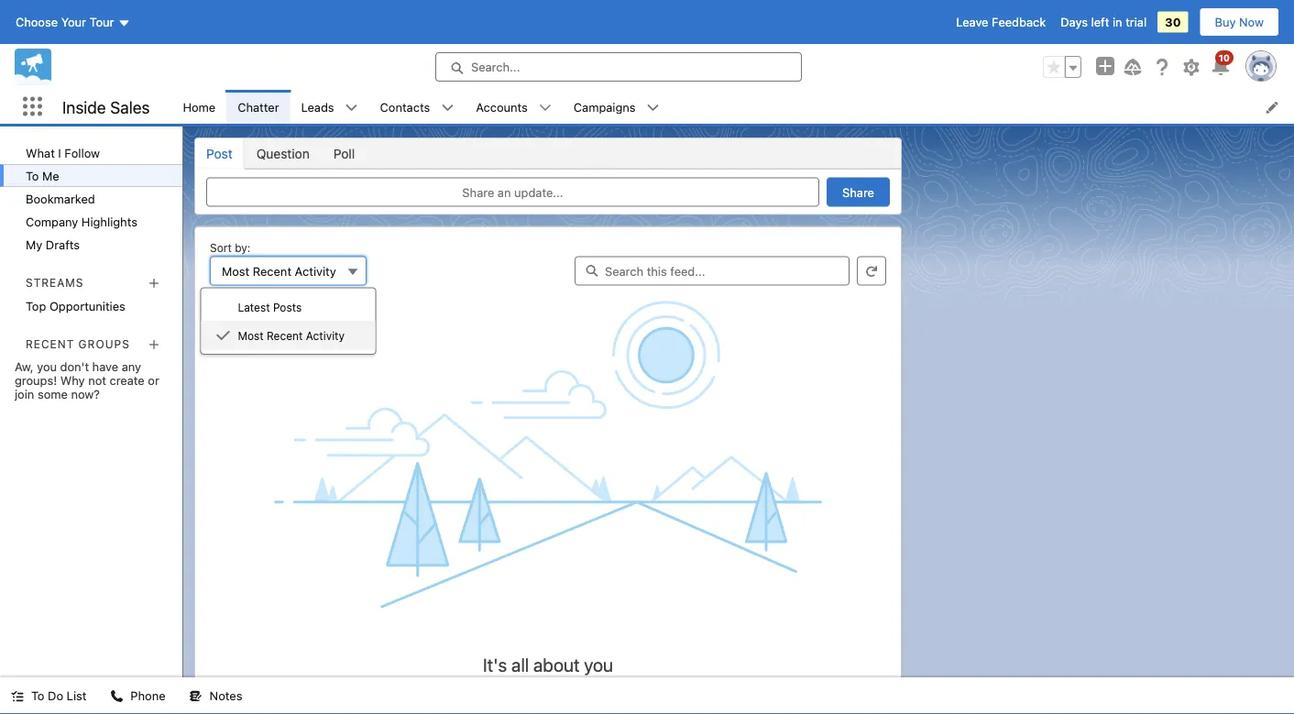 Task type: locate. For each thing, give the bounding box(es) containing it.
inside sales
[[62, 97, 150, 117]]

groups!
[[15, 373, 57, 387]]

text default image inside contacts list item
[[441, 101, 454, 114]]

aw,
[[15, 359, 34, 373]]

1 vertical spatial activity
[[306, 330, 345, 342]]

recent groups link
[[26, 337, 130, 350]]

recent up don't
[[26, 337, 74, 350]]

text default image right contacts
[[441, 101, 454, 114]]

most recent activity
[[222, 264, 336, 278], [238, 330, 345, 342]]

leads list item
[[290, 90, 369, 124]]

1 vertical spatial most
[[238, 330, 264, 342]]

text default image inside to do list button
[[11, 690, 24, 703]]

to do list button
[[0, 677, 98, 714]]

text default image
[[441, 101, 454, 114], [539, 101, 552, 114], [647, 101, 660, 114], [110, 690, 123, 703]]

leads link
[[290, 90, 345, 124]]

text default image right accounts
[[539, 101, 552, 114]]

search... button
[[435, 52, 802, 82]]

recent
[[253, 264, 292, 278], [267, 330, 303, 342], [26, 337, 74, 350]]

0 vertical spatial activity
[[295, 264, 336, 278]]

0 vertical spatial most
[[222, 264, 250, 278]]

top opportunities
[[26, 299, 125, 313]]

0 vertical spatial you
[[37, 359, 57, 373]]

activity up posts
[[295, 264, 336, 278]]

text default image for most recent activity
[[216, 328, 230, 343]]

text default image inside accounts list item
[[539, 101, 552, 114]]

text default image inside notes button
[[189, 690, 202, 703]]

text default image
[[345, 101, 358, 114], [216, 328, 230, 343], [11, 690, 24, 703], [189, 690, 202, 703]]

10 button
[[1210, 50, 1234, 78]]

to left 'me'
[[26, 169, 39, 182]]

latest posts
[[238, 301, 302, 313]]

it's all about you
[[483, 654, 613, 675]]

update...
[[514, 185, 563, 199]]

share for share
[[842, 185, 875, 199]]

1 vertical spatial you
[[584, 654, 613, 675]]

1 horizontal spatial share
[[842, 185, 875, 199]]

2 share from the left
[[842, 185, 875, 199]]

contacts list item
[[369, 90, 465, 124]]

recent down posts
[[267, 330, 303, 342]]

do
[[48, 689, 63, 703]]

1 share from the left
[[462, 185, 494, 199]]

0 horizontal spatial share
[[462, 185, 494, 199]]

recent inside button
[[253, 264, 292, 278]]

text default image inside campaigns list item
[[647, 101, 660, 114]]

to inside the what i follow to me bookmarked company highlights my drafts
[[26, 169, 39, 182]]

you right aw,
[[37, 359, 57, 373]]

company
[[26, 215, 78, 228]]

posts
[[273, 301, 302, 313]]

choose
[[16, 15, 58, 29]]

share
[[462, 185, 494, 199], [842, 185, 875, 199]]

1 vertical spatial most recent activity
[[238, 330, 345, 342]]

text default image right campaigns
[[647, 101, 660, 114]]

activity
[[295, 264, 336, 278], [306, 330, 345, 342]]

aw, you don't have any groups!
[[15, 359, 141, 387]]

1 horizontal spatial you
[[584, 654, 613, 675]]

to do list
[[31, 689, 87, 703]]

accounts link
[[465, 90, 539, 124]]

create
[[110, 373, 145, 387]]

it's
[[483, 654, 507, 675]]

join
[[15, 387, 34, 401]]

buy now button
[[1199, 7, 1280, 37]]

choose your tour
[[16, 15, 114, 29]]

30
[[1165, 15, 1181, 29]]

you right 'about'
[[584, 654, 613, 675]]

text default image for contacts
[[441, 101, 454, 114]]

group
[[1043, 56, 1082, 78]]

my
[[26, 237, 42, 251]]

why
[[60, 373, 85, 387]]

home
[[183, 100, 216, 114]]

notes
[[210, 689, 242, 703]]

tab list
[[194, 138, 902, 169]]

list
[[172, 90, 1294, 124]]

phone button
[[99, 677, 177, 714]]

poll
[[333, 146, 355, 161]]

activity down sort by:, most recent activity button on the left top of the page
[[306, 330, 345, 342]]

share for share an update...
[[462, 185, 494, 199]]

poll link
[[322, 138, 367, 168]]

to inside button
[[31, 689, 44, 703]]

list containing home
[[172, 90, 1294, 124]]

most inside most recent activity option
[[238, 330, 264, 342]]

choose your tour button
[[15, 7, 132, 37]]

most down latest
[[238, 330, 264, 342]]

text default image for accounts
[[539, 101, 552, 114]]

to left 'do'
[[31, 689, 44, 703]]

accounts list item
[[465, 90, 563, 124]]

most
[[222, 264, 250, 278], [238, 330, 264, 342]]

campaigns
[[574, 100, 636, 114]]

most recent activity inside button
[[222, 264, 336, 278]]

notes button
[[178, 677, 253, 714]]

list box
[[200, 287, 376, 355]]

latest
[[238, 301, 270, 313]]

recent up latest posts
[[253, 264, 292, 278]]

most recent activity up posts
[[222, 264, 336, 278]]

most down sort by:
[[222, 264, 250, 278]]

feedback
[[992, 15, 1046, 29]]

question
[[256, 146, 310, 161]]

recent groups
[[26, 337, 130, 350]]

most recent activity down posts
[[238, 330, 345, 342]]

recent inside option
[[267, 330, 303, 342]]

buy now
[[1215, 15, 1264, 29]]

text default image left the phone
[[110, 690, 123, 703]]

days
[[1061, 15, 1088, 29]]

now
[[1239, 15, 1264, 29]]

sort by:
[[210, 242, 251, 254]]

any
[[122, 359, 141, 373]]

share inside share button
[[842, 185, 875, 199]]

most inside sort by:, most recent activity button
[[222, 264, 250, 278]]

1 vertical spatial to
[[31, 689, 44, 703]]

activity inside option
[[306, 330, 345, 342]]

0 vertical spatial to
[[26, 169, 39, 182]]

0 horizontal spatial you
[[37, 359, 57, 373]]

top
[[26, 299, 46, 313]]

it's all about you status
[[203, 609, 894, 702]]

chatter link
[[227, 90, 290, 124]]

an
[[498, 185, 511, 199]]

about
[[533, 654, 580, 675]]

text default image inside most recent activity option
[[216, 328, 230, 343]]

streams link
[[26, 276, 84, 289]]

in
[[1113, 15, 1123, 29]]

0 vertical spatial most recent activity
[[222, 264, 336, 278]]

text default image for campaigns
[[647, 101, 660, 114]]

share inside share an update... button
[[462, 185, 494, 199]]



Task type: vqa. For each thing, say whether or not it's contained in the screenshot.
rightmost 'your'
no



Task type: describe. For each thing, give the bounding box(es) containing it.
campaigns link
[[563, 90, 647, 124]]

text default image for notes
[[189, 690, 202, 703]]

list
[[67, 689, 87, 703]]

text default image for to do list
[[11, 690, 24, 703]]

phone
[[131, 689, 166, 703]]

company highlights link
[[0, 210, 182, 233]]

you inside aw, you don't have any groups!
[[37, 359, 57, 373]]

what i follow to me bookmarked company highlights my drafts
[[26, 146, 137, 251]]

post link
[[195, 138, 244, 168]]

days left in trial
[[1061, 15, 1147, 29]]

i
[[58, 146, 61, 160]]

what i follow link
[[0, 141, 182, 164]]

highlights
[[81, 215, 137, 228]]

my drafts link
[[0, 233, 182, 256]]

campaigns list item
[[563, 90, 671, 124]]

sales
[[110, 97, 150, 117]]

tour
[[89, 15, 114, 29]]

your
[[61, 15, 86, 29]]

bookmarked
[[26, 192, 95, 205]]

now?
[[71, 387, 100, 401]]

leave feedback link
[[956, 15, 1046, 29]]

streams
[[26, 276, 84, 289]]

leave
[[956, 15, 989, 29]]

top opportunities link
[[0, 294, 182, 317]]

share an update... button
[[206, 177, 820, 207]]

share button
[[827, 177, 890, 207]]

contacts
[[380, 100, 430, 114]]

home link
[[172, 90, 227, 124]]

by:
[[235, 242, 251, 254]]

to me link
[[0, 164, 182, 187]]

10
[[1219, 52, 1230, 63]]

leave feedback
[[956, 15, 1046, 29]]

buy
[[1215, 15, 1236, 29]]

question link
[[244, 138, 322, 168]]

tab list containing post
[[194, 138, 902, 169]]

opportunities
[[49, 299, 125, 313]]

accounts
[[476, 100, 528, 114]]

search...
[[471, 60, 520, 74]]

groups
[[78, 337, 130, 350]]

what
[[26, 146, 55, 160]]

have
[[92, 359, 118, 373]]

drafts
[[46, 237, 80, 251]]

left
[[1091, 15, 1110, 29]]

post
[[206, 146, 233, 161]]

trial
[[1126, 15, 1147, 29]]

chatter
[[238, 100, 279, 114]]

all
[[512, 654, 529, 675]]

leads
[[301, 100, 334, 114]]

text default image inside "phone" button
[[110, 690, 123, 703]]

most recent activity inside option
[[238, 330, 345, 342]]

why not create or join some now?
[[15, 373, 159, 401]]

Sort by: button
[[210, 256, 366, 286]]

list box containing latest posts
[[200, 287, 376, 355]]

most recent activity option
[[201, 321, 375, 350]]

you inside status
[[584, 654, 613, 675]]

don't
[[60, 359, 89, 373]]

Search this feed... search field
[[575, 256, 850, 286]]

inside
[[62, 97, 106, 117]]

text default image inside leads list item
[[345, 101, 358, 114]]

contacts link
[[369, 90, 441, 124]]

bookmarked link
[[0, 187, 182, 210]]

activity inside button
[[295, 264, 336, 278]]

follow
[[65, 146, 100, 160]]

sort
[[210, 242, 232, 254]]

share an update...
[[462, 185, 563, 199]]

or
[[148, 373, 159, 387]]

me
[[42, 169, 59, 182]]

not
[[88, 373, 106, 387]]



